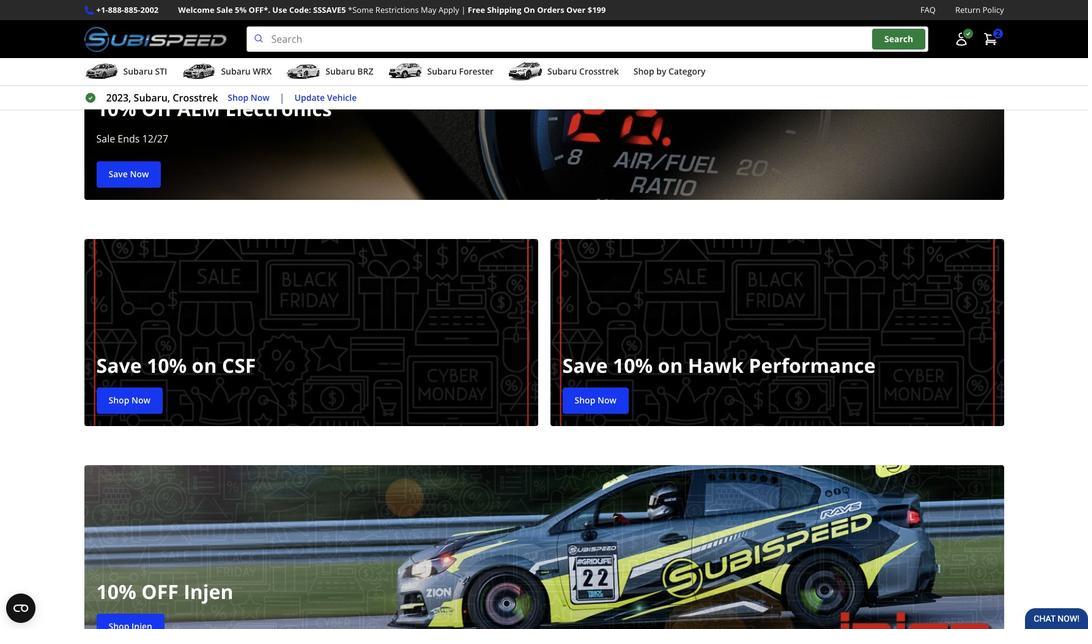 Task type: vqa. For each thing, say whether or not it's contained in the screenshot.
headlights
no



Task type: locate. For each thing, give the bounding box(es) containing it.
on
[[192, 353, 217, 379], [658, 353, 683, 379]]

save now
[[109, 169, 149, 180]]

+1-
[[96, 4, 108, 15]]

subaru left forester
[[427, 66, 457, 77]]

2 subaru from the left
[[221, 66, 251, 77]]

csf
[[222, 353, 256, 379]]

5 subaru from the left
[[548, 66, 577, 77]]

crosstrek
[[580, 66, 619, 77], [173, 91, 218, 105]]

subaru for subaru forester
[[427, 66, 457, 77]]

now
[[251, 92, 270, 103], [130, 169, 149, 180], [132, 395, 150, 407], [598, 395, 617, 407]]

shop now link
[[228, 91, 270, 105], [96, 388, 163, 414], [563, 388, 629, 414]]

shop now for save 10% on hawk performance
[[575, 395, 617, 407]]

10%
[[96, 96, 136, 122], [147, 353, 187, 379], [613, 353, 653, 379], [96, 579, 136, 605]]

| left free
[[462, 4, 466, 15]]

save 10% on csf
[[96, 353, 256, 379]]

subaru left sti
[[123, 66, 153, 77]]

on left hawk
[[658, 353, 683, 379]]

1 on from the left
[[192, 353, 217, 379]]

over
[[567, 4, 586, 15]]

subaru
[[123, 66, 153, 77], [221, 66, 251, 77], [326, 66, 355, 77], [427, 66, 457, 77], [548, 66, 577, 77]]

2 button
[[978, 27, 1004, 51]]

restrictions
[[376, 4, 419, 15]]

a subaru wrx thumbnail image image
[[182, 62, 216, 81]]

| left update
[[280, 91, 285, 105]]

subaru sti
[[123, 66, 167, 77]]

0 horizontal spatial crosstrek
[[173, 91, 218, 105]]

1 vertical spatial |
[[280, 91, 285, 105]]

1 subaru from the left
[[123, 66, 153, 77]]

sale left ends
[[96, 132, 115, 146]]

subaru sti button
[[84, 61, 167, 85]]

sti
[[155, 66, 167, 77]]

injen
[[184, 579, 233, 605]]

sale left 5%
[[217, 4, 233, 15]]

|
[[462, 4, 466, 15], [280, 91, 285, 105]]

shop now
[[228, 92, 270, 103], [109, 395, 150, 407], [575, 395, 617, 407]]

brz
[[358, 66, 374, 77]]

subaru forester button
[[388, 61, 494, 85]]

1 horizontal spatial crosstrek
[[580, 66, 619, 77]]

subaru left wrx
[[221, 66, 251, 77]]

0 vertical spatial sale
[[217, 4, 233, 15]]

sale ends 12/27
[[96, 132, 168, 146]]

1 vertical spatial crosstrek
[[173, 91, 218, 105]]

subaru wrx button
[[182, 61, 272, 85]]

welcome
[[178, 4, 215, 15]]

4 subaru from the left
[[427, 66, 457, 77]]

shipping
[[487, 4, 522, 15]]

2023, subaru, crosstrek
[[106, 91, 218, 105]]

+1-888-885-2002
[[96, 4, 159, 15]]

0 horizontal spatial shop now link
[[96, 388, 163, 414]]

1 horizontal spatial |
[[462, 4, 466, 15]]

shop by category button
[[634, 61, 706, 85]]

use
[[273, 4, 287, 15]]

0 vertical spatial crosstrek
[[580, 66, 619, 77]]

may
[[421, 4, 437, 15]]

1 horizontal spatial sale
[[217, 4, 233, 15]]

*some restrictions may apply | free shipping on orders over $199
[[348, 4, 606, 15]]

search button
[[873, 29, 926, 49]]

subaru inside dropdown button
[[427, 66, 457, 77]]

shop
[[634, 66, 655, 77], [228, 92, 249, 103], [109, 395, 129, 407], [575, 395, 596, 407]]

orders
[[537, 4, 565, 15]]

2 on from the left
[[658, 353, 683, 379]]

update
[[295, 92, 325, 103]]

1 horizontal spatial on
[[658, 353, 683, 379]]

crosstrek down a subaru wrx thumbnail image
[[173, 91, 218, 105]]

by
[[657, 66, 667, 77]]

sale
[[217, 4, 233, 15], [96, 132, 115, 146]]

2 horizontal spatial shop now
[[575, 395, 617, 407]]

2 horizontal spatial shop now link
[[563, 388, 629, 414]]

shop now for save 10% on csf
[[109, 395, 150, 407]]

faq
[[921, 4, 936, 15]]

save
[[109, 169, 128, 180], [96, 353, 142, 379], [563, 353, 608, 379]]

$199
[[588, 4, 606, 15]]

0 horizontal spatial on
[[192, 353, 217, 379]]

save for save 10% on hawk performance
[[563, 353, 608, 379]]

return policy
[[956, 4, 1004, 15]]

subaru crosstrek button
[[509, 61, 619, 85]]

888-
[[108, 4, 124, 15]]

crosstrek down search input field
[[580, 66, 619, 77]]

subaru,
[[134, 91, 170, 105]]

0 horizontal spatial shop now
[[109, 395, 150, 407]]

return policy link
[[956, 4, 1004, 17]]

0 horizontal spatial sale
[[96, 132, 115, 146]]

subaru right a subaru crosstrek thumbnail image
[[548, 66, 577, 77]]

on for hawk
[[658, 353, 683, 379]]

on left csf
[[192, 353, 217, 379]]

subaru forester
[[427, 66, 494, 77]]

update vehicle button
[[295, 91, 357, 105]]

vehicle
[[327, 92, 357, 103]]

3 subaru from the left
[[326, 66, 355, 77]]

subaru inside dropdown button
[[221, 66, 251, 77]]

faq link
[[921, 4, 936, 17]]

1 horizontal spatial shop now
[[228, 92, 270, 103]]

save inside save now link
[[109, 169, 128, 180]]

off
[[141, 96, 172, 122]]

subispeed logo image
[[84, 26, 227, 52]]

return
[[956, 4, 981, 15]]

2023,
[[106, 91, 131, 105]]

subaru left brz
[[326, 66, 355, 77]]

a subaru forester thumbnail image image
[[388, 62, 423, 81]]

on
[[524, 4, 535, 15]]



Task type: describe. For each thing, give the bounding box(es) containing it.
a subaru sti thumbnail image image
[[84, 62, 118, 81]]

save for save now
[[109, 169, 128, 180]]

welcome sale 5% off*. use code: sssave5
[[178, 4, 346, 15]]

subaru wrx
[[221, 66, 272, 77]]

apply
[[439, 4, 459, 15]]

save now link
[[96, 162, 161, 188]]

off
[[141, 579, 179, 605]]

button image
[[954, 32, 969, 47]]

subaru for subaru brz
[[326, 66, 355, 77]]

subaru crosstrek
[[548, 66, 619, 77]]

a subaru brz thumbnail image image
[[287, 62, 321, 81]]

shop now link for save 10% on hawk performance
[[563, 388, 629, 414]]

save for save 10% on csf
[[96, 353, 142, 379]]

*some
[[348, 4, 374, 15]]

1 horizontal spatial shop now link
[[228, 91, 270, 105]]

1 vertical spatial sale
[[96, 132, 115, 146]]

12/27
[[142, 132, 168, 146]]

wrx
[[253, 66, 272, 77]]

subaru for subaru wrx
[[221, 66, 251, 77]]

crosstrek inside subaru crosstrek dropdown button
[[580, 66, 619, 77]]

10% off aem electronics
[[96, 96, 332, 122]]

0 vertical spatial |
[[462, 4, 466, 15]]

performance
[[749, 353, 876, 379]]

a subaru crosstrek thumbnail image image
[[509, 62, 543, 81]]

+1-888-885-2002 link
[[96, 4, 159, 17]]

2
[[996, 28, 1001, 39]]

5%
[[235, 4, 247, 15]]

code:
[[289, 4, 311, 15]]

hawk
[[688, 353, 744, 379]]

category
[[669, 66, 706, 77]]

shop now link for save 10% on csf
[[96, 388, 163, 414]]

search
[[885, 33, 914, 45]]

2002
[[140, 4, 159, 15]]

shop inside "dropdown button"
[[634, 66, 655, 77]]

subaru brz button
[[287, 61, 374, 85]]

search input field
[[246, 26, 929, 52]]

free
[[468, 4, 485, 15]]

10% off injen
[[96, 579, 233, 605]]

subaru brz
[[326, 66, 374, 77]]

save 10% on hawk performance
[[563, 353, 876, 379]]

aem
[[177, 96, 220, 122]]

on for csf
[[192, 353, 217, 379]]

subaru for subaru crosstrek
[[548, 66, 577, 77]]

ends
[[118, 132, 140, 146]]

off*.
[[249, 4, 270, 15]]

open widget image
[[6, 594, 35, 624]]

0 horizontal spatial |
[[280, 91, 285, 105]]

subaru for subaru sti
[[123, 66, 153, 77]]

sssave5
[[313, 4, 346, 15]]

policy
[[983, 4, 1004, 15]]

electronics
[[225, 96, 332, 122]]

update vehicle
[[295, 92, 357, 103]]

shop by category
[[634, 66, 706, 77]]

885-
[[124, 4, 140, 15]]

forester
[[459, 66, 494, 77]]



